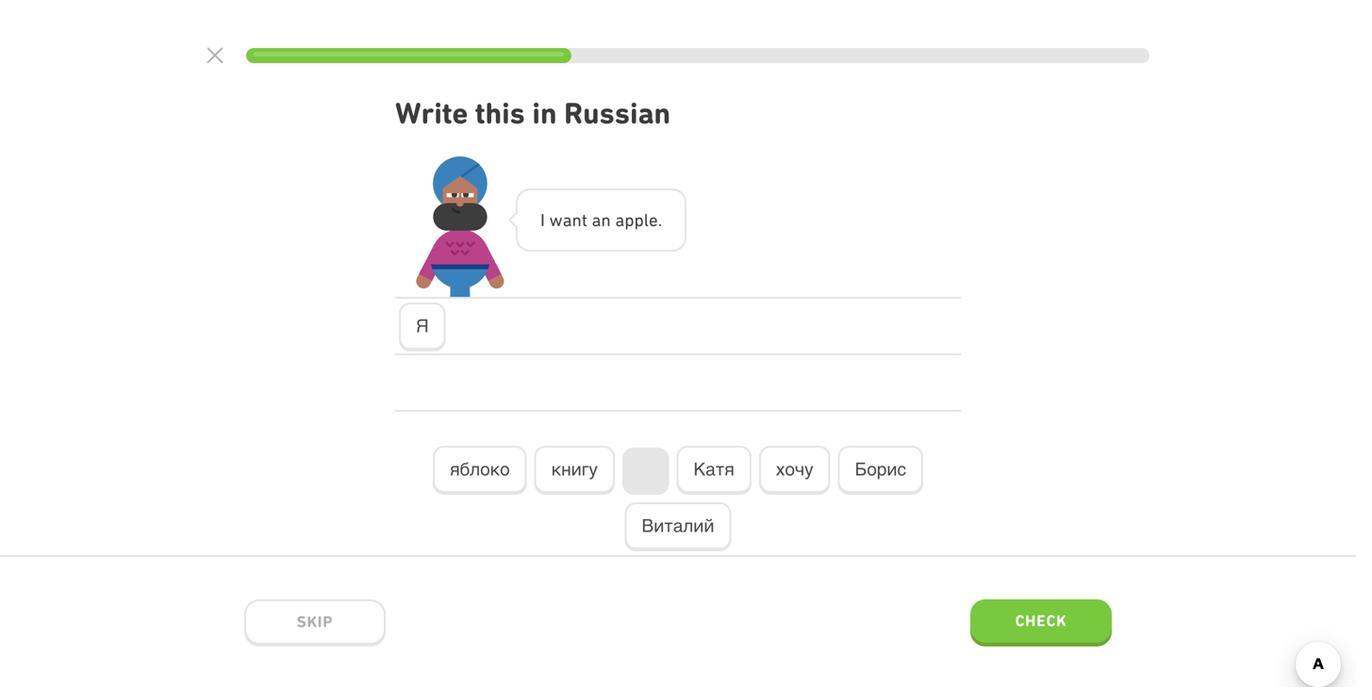 Task type: vqa. For each thing, say whether or not it's contained in the screenshot.
Денис Button
no



Task type: locate. For each thing, give the bounding box(es) containing it.
check
[[1016, 612, 1067, 631]]

p
[[625, 210, 634, 230], [634, 210, 644, 230]]

1 horizontal spatial a
[[592, 210, 601, 230]]

1 a from the left
[[563, 210, 572, 230]]

виталий
[[642, 516, 715, 536]]

яблоко button
[[433, 446, 527, 495]]

a left t
[[563, 210, 572, 230]]

1 horizontal spatial n
[[601, 210, 611, 230]]

0 horizontal spatial n
[[572, 210, 582, 230]]

1 p from the left
[[625, 210, 634, 230]]

w
[[550, 210, 563, 230]]

a
[[563, 210, 572, 230], [592, 210, 601, 230], [615, 210, 625, 230]]

progress bar
[[246, 48, 1150, 63]]

n
[[572, 210, 582, 230], [601, 210, 611, 230]]

.
[[658, 210, 663, 230]]

борис
[[855, 460, 907, 480]]

виталий button
[[625, 503, 732, 552]]

e
[[649, 210, 658, 230]]

книгу
[[552, 460, 598, 480]]

a right t
[[592, 210, 601, 230]]

i
[[541, 210, 545, 230]]

check button
[[971, 600, 1112, 647]]

хочу button
[[759, 446, 831, 495]]

2 horizontal spatial a
[[615, 210, 625, 230]]

p left l
[[625, 210, 634, 230]]

this
[[475, 96, 525, 131]]

p left e on the top left of page
[[634, 210, 644, 230]]

я
[[416, 316, 429, 336]]

n right t
[[601, 210, 611, 230]]

a left l
[[615, 210, 625, 230]]

n right w
[[572, 210, 582, 230]]

2 n from the left
[[601, 210, 611, 230]]

0 horizontal spatial a
[[563, 210, 572, 230]]

2 p from the left
[[634, 210, 644, 230]]



Task type: describe. For each thing, give the bounding box(es) containing it.
я button
[[399, 303, 446, 352]]

l
[[644, 210, 649, 230]]

russian
[[564, 96, 671, 131]]

2 a from the left
[[592, 210, 601, 230]]

t
[[582, 210, 588, 230]]

борис button
[[838, 446, 924, 495]]

1 n from the left
[[572, 210, 582, 230]]

write this in russian
[[395, 96, 671, 131]]

хочу
[[776, 460, 814, 480]]

катя
[[694, 460, 735, 480]]

skip button
[[244, 600, 386, 647]]

in
[[532, 96, 557, 131]]

3 a from the left
[[615, 210, 625, 230]]

яблоко
[[450, 460, 510, 480]]

книгу button
[[535, 446, 615, 495]]

w a n t a n a p p l e .
[[550, 210, 663, 230]]

skip
[[297, 613, 333, 631]]

write
[[395, 96, 468, 131]]

катя button
[[677, 446, 752, 495]]



